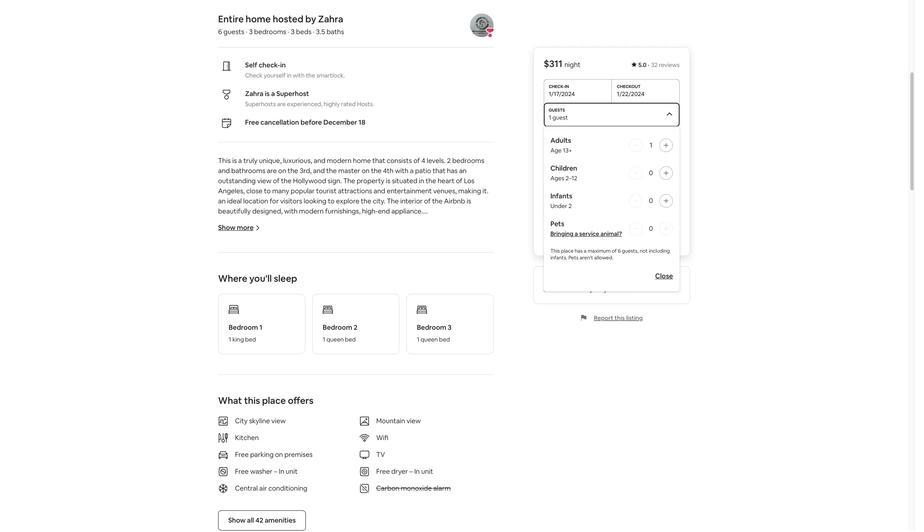 Task type: locate. For each thing, give the bounding box(es) containing it.
making
[[458, 187, 481, 196]]

place right zahra's on the right bottom
[[625, 277, 642, 286]]

1 vertical spatial pets
[[568, 255, 579, 262]]

0 vertical spatial this
[[218, 157, 231, 165]]

1 in from the left
[[279, 468, 284, 477]]

1 – from the left
[[274, 468, 277, 477]]

2 bed from the left
[[345, 336, 356, 344]]

2 vertical spatial this
[[544, 277, 557, 286]]

free down superhosts
[[245, 118, 259, 127]]

service inside pets bringing a service animal?
[[579, 230, 599, 238]]

show all 42 amenities button
[[218, 511, 306, 532]]

under
[[550, 203, 567, 210]]

a inside pets bringing a service animal?
[[575, 230, 578, 238]]

free down "kitchen"
[[235, 451, 249, 460]]

$311 left x at the top right of the page
[[544, 178, 557, 186]]

6 left guests, at the right of page
[[618, 248, 621, 255]]

1 horizontal spatial 3
[[291, 27, 295, 36]]

2 horizontal spatial in
[[419, 177, 424, 186]]

angeles,
[[218, 187, 245, 196]]

0 vertical spatial $311
[[544, 58, 562, 70]]

1 vertical spatial $311
[[544, 178, 557, 186]]

0 vertical spatial 6
[[218, 27, 222, 36]]

1 horizontal spatial home
[[353, 157, 371, 165]]

0 horizontal spatial bedroom
[[229, 324, 258, 332]]

a down taxes on the right of the page
[[584, 248, 587, 255]]

1 horizontal spatial this
[[615, 315, 625, 322]]

– right washer
[[274, 468, 277, 477]]

1 vertical spatial 2
[[568, 203, 572, 210]]

on left "close"
[[643, 277, 651, 286]]

0 vertical spatial this
[[615, 315, 625, 322]]

cleaning fee button
[[544, 193, 583, 202]]

guests,
[[622, 248, 639, 255]]

this left listing
[[615, 315, 625, 322]]

1 horizontal spatial before
[[561, 237, 582, 246]]

bed inside bedroom 1 1 king bed
[[245, 336, 256, 344]]

on
[[278, 167, 286, 176], [362, 167, 370, 176], [643, 277, 651, 286], [275, 451, 283, 460]]

0 horizontal spatial the
[[343, 177, 355, 186]]

0 vertical spatial in
[[280, 61, 286, 70]]

of left 4
[[413, 157, 420, 165]]

and
[[314, 157, 325, 165], [218, 167, 230, 176], [313, 167, 325, 176], [374, 187, 385, 196]]

view up close
[[257, 177, 272, 186]]

bedrooms up 'los'
[[452, 157, 484, 165]]

1 vertical spatial are
[[267, 167, 277, 176]]

of
[[413, 157, 420, 165], [273, 177, 280, 186], [456, 177, 462, 186], [424, 197, 431, 206], [612, 248, 617, 255]]

1 vertical spatial bedrooms
[[452, 157, 484, 165]]

has up heart in the left of the page
[[447, 167, 458, 176]]

$311 for $311 night
[[544, 58, 562, 70]]

1 0 from the top
[[649, 169, 653, 178]]

yet
[[637, 160, 646, 168]]

the down 'venues,'
[[432, 197, 443, 206]]

0 horizontal spatial bed
[[245, 336, 256, 344]]

3 bed from the left
[[439, 336, 450, 344]]

2 horizontal spatial 3
[[448, 324, 452, 332]]

a right the bringing
[[575, 230, 578, 238]]

0 horizontal spatial in
[[280, 61, 286, 70]]

are down unique,
[[267, 167, 277, 176]]

hosted
[[273, 13, 303, 25]]

children group
[[550, 164, 673, 182]]

2 vertical spatial 2
[[354, 324, 357, 332]]

1 vertical spatial fee
[[590, 208, 600, 217]]

1 horizontal spatial unit
[[421, 468, 433, 477]]

of right maximum
[[612, 248, 617, 255]]

zahra's place on airbnb is usually fully booked.
[[544, 277, 651, 294]]

that down "levels."
[[433, 167, 446, 176]]

3.5
[[316, 27, 325, 36]]

$311 for $311 x 5 nights
[[544, 178, 557, 186]]

show for show all 42 amenities
[[228, 517, 246, 526]]

1 vertical spatial in
[[287, 72, 292, 79]]

1 horizontal spatial the
[[387, 197, 399, 206]]

to down 'tourist'
[[328, 197, 335, 206]]

report
[[594, 315, 613, 322]]

2 bedroom from the left
[[323, 324, 352, 332]]

city.
[[373, 197, 385, 206]]

ages
[[550, 175, 564, 182]]

allowed.
[[594, 255, 613, 262]]

0 horizontal spatial has
[[447, 167, 458, 176]]

in down patio
[[419, 177, 424, 186]]

this down infants.
[[544, 277, 557, 286]]

2 horizontal spatial bedroom
[[417, 324, 446, 332]]

2 vertical spatial 0
[[649, 224, 653, 233]]

an up 'los'
[[459, 167, 467, 176]]

0 vertical spatial before
[[301, 118, 322, 127]]

bedrooms inside this is a truly unique, luxurious, and modern home that consists of 4 levels. 2 bedrooms and bathrooms are on the 3rd, and the master on the 4th with a patio that has an outstanding view of the hollywood sign. the property is situated in the heart of los angeles, close to many popular tourist attractions and entertainment venues, making it. an ideal location for visitors looking to explore the city. the interior of the airbnb is beautifully designed, with modern furnishings, high-end appliance.
[[452, 157, 484, 165]]

and right luxurious,
[[314, 157, 325, 165]]

6
[[218, 27, 222, 36], [618, 248, 621, 255]]

with down visitors
[[284, 207, 298, 216]]

0 horizontal spatial 3
[[249, 27, 253, 36]]

is up superhosts
[[265, 89, 270, 98]]

and up outstanding
[[218, 167, 230, 176]]

this
[[218, 157, 231, 165], [550, 248, 560, 255], [544, 277, 557, 286]]

report this listing
[[594, 315, 643, 322]]

0 vertical spatial bedrooms
[[254, 27, 286, 36]]

this up outstanding
[[218, 157, 231, 165]]

an left ideal
[[218, 197, 226, 206]]

a left patio
[[410, 167, 414, 176]]

1 vertical spatial has
[[575, 248, 583, 255]]

2 horizontal spatial place
[[625, 277, 642, 286]]

1 horizontal spatial bedrooms
[[452, 157, 484, 165]]

pets up the bringing
[[550, 220, 564, 229]]

0 inside pets group
[[649, 224, 653, 233]]

where
[[218, 273, 247, 285]]

superhosts
[[245, 100, 276, 108]]

0 horizontal spatial fee
[[572, 193, 583, 202]]

airbnb service fee
[[544, 208, 600, 217]]

this up "skyline"
[[244, 395, 260, 407]]

be
[[605, 160, 612, 168]]

pets group
[[550, 220, 673, 238]]

fee down "nights"
[[572, 193, 583, 202]]

has down total before taxes
[[575, 248, 583, 255]]

1 guest
[[549, 114, 568, 122]]

highly
[[324, 100, 340, 108]]

more
[[237, 224, 254, 232]]

in up yourself
[[280, 61, 286, 70]]

self check-in check yourself in with the smartlock.
[[245, 61, 345, 79]]

pets inside this place has a maximum of 6 guests, not including infants. pets aren't allowed.
[[568, 255, 579, 262]]

1 vertical spatial this
[[550, 248, 560, 255]]

including
[[649, 248, 670, 255]]

1 horizontal spatial bedroom
[[323, 324, 352, 332]]

bed inside the bedroom 3 1 queen bed
[[439, 336, 450, 344]]

0 vertical spatial are
[[277, 100, 286, 108]]

place
[[561, 248, 574, 255], [625, 277, 642, 286], [262, 395, 286, 407]]

infants
[[550, 192, 572, 201]]

that up 4th
[[372, 157, 385, 165]]

in
[[279, 468, 284, 477], [414, 468, 420, 477]]

2 horizontal spatial bed
[[439, 336, 450, 344]]

a inside zahra is a superhost superhosts are experienced, highly rated hosts.
[[271, 89, 275, 98]]

0 horizontal spatial before
[[301, 118, 322, 127]]

2 $311 from the top
[[544, 178, 557, 186]]

0 inside infants group
[[649, 197, 653, 205]]

free parking on premises
[[235, 451, 313, 460]]

unit for free washer – in unit
[[286, 468, 298, 477]]

0 up including
[[649, 224, 653, 233]]

beds
[[296, 27, 311, 36]]

is inside zahra's place on airbnb is usually fully booked.
[[566, 285, 571, 294]]

home up master at the top of the page
[[353, 157, 371, 165]]

to up for on the top left of page
[[264, 187, 271, 196]]

$311 left 'night'
[[544, 58, 562, 70]]

airbnb inside this is a truly unique, luxurious, and modern home that consists of 4 levels. 2 bedrooms and bathrooms are on the 3rd, and the master on the 4th with a patio that has an outstanding view of the hollywood sign. the property is situated in the heart of los angeles, close to many popular tourist attractions and entertainment venues, making it. an ideal location for visitors looking to explore the city. the interior of the airbnb is beautifully designed, with modern furnishings, high-end appliance.
[[444, 197, 465, 206]]

$2,206
[[658, 237, 680, 246]]

1 horizontal spatial –
[[409, 468, 413, 477]]

0 horizontal spatial this
[[244, 395, 260, 407]]

0 horizontal spatial pets
[[550, 220, 564, 229]]

0 vertical spatial with
[[293, 72, 305, 79]]

1 horizontal spatial has
[[575, 248, 583, 255]]

0 left $1,553
[[649, 169, 653, 178]]

what
[[218, 395, 242, 407]]

show down beautifully
[[218, 224, 235, 232]]

1 vertical spatial place
[[625, 277, 642, 286]]

bed inside the bedroom 2 1 queen bed
[[345, 336, 356, 344]]

you'll
[[249, 273, 272, 285]]

1 unit from the left
[[286, 468, 298, 477]]

this down "total"
[[550, 248, 560, 255]]

0 horizontal spatial home
[[246, 13, 271, 25]]

0 horizontal spatial queen
[[327, 336, 344, 344]]

conditioning
[[268, 485, 307, 494]]

luxurious,
[[283, 157, 312, 165]]

1 horizontal spatial pets
[[568, 255, 579, 262]]

modern down looking
[[299, 207, 324, 216]]

0 vertical spatial 2
[[447, 157, 451, 165]]

1 horizontal spatial fee
[[590, 208, 600, 217]]

unit up conditioning at the bottom left
[[286, 468, 298, 477]]

show left all
[[228, 517, 246, 526]]

0 vertical spatial an
[[459, 167, 467, 176]]

the inside self check-in check yourself in with the smartlock.
[[306, 72, 315, 79]]

0 horizontal spatial an
[[218, 197, 226, 206]]

2 unit from the left
[[421, 468, 433, 477]]

1 vertical spatial that
[[433, 167, 446, 176]]

the
[[343, 177, 355, 186], [387, 197, 399, 206]]

1 vertical spatial 0
[[649, 197, 653, 205]]

tourist
[[316, 187, 337, 196]]

show inside show all 42 amenities button
[[228, 517, 246, 526]]

1 horizontal spatial to
[[328, 197, 335, 206]]

are inside zahra is a superhost superhosts are experienced, highly rated hosts.
[[277, 100, 286, 108]]

with
[[293, 72, 305, 79], [395, 167, 408, 176], [284, 207, 298, 216]]

0 vertical spatial pets
[[550, 220, 564, 229]]

1 bed from the left
[[245, 336, 256, 344]]

0 vertical spatial has
[[447, 167, 458, 176]]

2 – from the left
[[409, 468, 413, 477]]

1/22/2024
[[617, 90, 644, 98]]

home right entire
[[246, 13, 271, 25]]

modern up master at the top of the page
[[327, 157, 352, 165]]

visitors
[[280, 197, 302, 206]]

0 horizontal spatial unit
[[286, 468, 298, 477]]

5
[[564, 178, 567, 186]]

is left rare
[[558, 277, 563, 286]]

in right yourself
[[287, 72, 292, 79]]

0 horizontal spatial to
[[264, 187, 271, 196]]

carbon monoxide alarm
[[376, 485, 451, 494]]

0 vertical spatial 0
[[649, 169, 653, 178]]

3rd,
[[300, 167, 312, 176]]

cleaning fee
[[544, 193, 583, 202]]

32
[[651, 61, 658, 69]]

1 inside the bedroom 2 1 queen bed
[[323, 336, 325, 344]]

3 bedroom from the left
[[417, 324, 446, 332]]

bedroom inside bedroom 1 1 king bed
[[229, 324, 258, 332]]

bed for 3
[[439, 336, 450, 344]]

0 horizontal spatial in
[[279, 468, 284, 477]]

airbnb down 'venues,'
[[444, 197, 465, 206]]

0 horizontal spatial bedrooms
[[254, 27, 286, 36]]

in up conditioning at the bottom left
[[279, 468, 284, 477]]

reviews
[[659, 61, 680, 69]]

service up pets bringing a service animal?
[[566, 208, 588, 217]]

bedroom for bedroom 1
[[229, 324, 258, 332]]

are down superhost
[[277, 100, 286, 108]]

bed for 1
[[245, 336, 256, 344]]

airbnb left rare
[[544, 285, 565, 294]]

1 vertical spatial home
[[353, 157, 371, 165]]

0 vertical spatial home
[[246, 13, 271, 25]]

1 horizontal spatial 6
[[618, 248, 621, 255]]

place inside this place has a maximum of 6 guests, not including infants. pets aren't allowed.
[[561, 248, 574, 255]]

$311 x 5 nights button
[[544, 178, 588, 186]]

0 vertical spatial airbnb
[[444, 197, 465, 206]]

42
[[255, 517, 263, 526]]

mountain view
[[376, 417, 421, 426]]

you won't be charged yet
[[577, 160, 646, 168]]

queen for bedroom 2
[[327, 336, 344, 344]]

airbnb down cleaning
[[544, 208, 565, 217]]

city skyline view
[[235, 417, 286, 426]]

1 vertical spatial show
[[228, 517, 246, 526]]

this for this is a truly unique, luxurious, and modern home that consists of 4 levels. 2 bedrooms and bathrooms are on the 3rd, and the master on the 4th with a patio that has an outstanding view of the hollywood sign. the property is situated in the heart of los angeles, close to many popular tourist attractions and entertainment venues, making it. an ideal location for visitors looking to explore the city. the interior of the airbnb is beautifully designed, with modern furnishings, high-end appliance.
[[218, 157, 231, 165]]

· right guests
[[246, 27, 247, 36]]

bathrooms
[[231, 167, 265, 176]]

1 horizontal spatial modern
[[327, 157, 352, 165]]

free dryer – in unit
[[376, 468, 433, 477]]

0 horizontal spatial place
[[262, 395, 286, 407]]

2 vertical spatial with
[[284, 207, 298, 216]]

heart
[[438, 177, 454, 186]]

1 horizontal spatial queen
[[421, 336, 438, 344]]

0 horizontal spatial 6
[[218, 27, 222, 36]]

1 $311 from the top
[[544, 58, 562, 70]]

the up sign.
[[326, 167, 337, 176]]

this for this is a rare find.
[[544, 277, 557, 286]]

unit
[[286, 468, 298, 477], [421, 468, 433, 477]]

smartlock.
[[316, 72, 345, 79]]

2 inside infants under 2
[[568, 203, 572, 210]]

before down experienced,
[[301, 118, 322, 127]]

1 vertical spatial before
[[561, 237, 582, 246]]

an
[[459, 167, 467, 176], [218, 197, 226, 206]]

0 left $380
[[649, 197, 653, 205]]

0 inside children group
[[649, 169, 653, 178]]

in up monoxide
[[414, 468, 420, 477]]

2 in from the left
[[414, 468, 420, 477]]

bedroom
[[229, 324, 258, 332], [323, 324, 352, 332], [417, 324, 446, 332]]

this for report
[[615, 315, 625, 322]]

6 left guests
[[218, 27, 222, 36]]

with down consists
[[395, 167, 408, 176]]

1 vertical spatial 6
[[618, 248, 621, 255]]

1 bedroom from the left
[[229, 324, 258, 332]]

2 horizontal spatial 2
[[568, 203, 572, 210]]

2–12
[[566, 175, 577, 182]]

taxes
[[584, 237, 601, 246]]

free up central
[[235, 468, 249, 477]]

view right "skyline"
[[271, 417, 286, 426]]

2 queen from the left
[[421, 336, 438, 344]]

1 horizontal spatial bed
[[345, 336, 356, 344]]

0 horizontal spatial modern
[[299, 207, 324, 216]]

2 vertical spatial airbnb
[[544, 285, 565, 294]]

free left dryer
[[376, 468, 390, 477]]

place down total before taxes
[[561, 248, 574, 255]]

are
[[277, 100, 286, 108], [267, 167, 277, 176]]

city
[[235, 417, 248, 426]]

queen inside the bedroom 2 1 queen bed
[[327, 336, 344, 344]]

this inside this place has a maximum of 6 guests, not including infants. pets aren't allowed.
[[550, 248, 560, 255]]

2 vertical spatial in
[[419, 177, 424, 186]]

zahra is a superhost. learn more about zahra. image
[[470, 14, 494, 37], [470, 14, 494, 37]]

this inside this is a truly unique, luxurious, and modern home that consists of 4 levels. 2 bedrooms and bathrooms are on the 3rd, and the master on the 4th with a patio that has an outstanding view of the hollywood sign. the property is situated in the heart of los angeles, close to many popular tourist attractions and entertainment venues, making it. an ideal location for visitors looking to explore the city. the interior of the airbnb is beautifully designed, with modern furnishings, high-end appliance.
[[218, 157, 231, 165]]

bedroom inside the bedroom 3 1 queen bed
[[417, 324, 446, 332]]

· left 32 at the top of the page
[[648, 61, 649, 69]]

the down master at the top of the page
[[343, 177, 355, 186]]

unit up monoxide
[[421, 468, 433, 477]]

1 horizontal spatial in
[[414, 468, 420, 477]]

by zahra
[[305, 13, 343, 25]]

fee up pets bringing a service animal?
[[590, 208, 600, 217]]

this
[[615, 315, 625, 322], [244, 395, 260, 407]]

of left 'los'
[[456, 177, 462, 186]]

2
[[447, 157, 451, 165], [568, 203, 572, 210], [354, 324, 357, 332]]

2 vertical spatial place
[[262, 395, 286, 407]]

to
[[264, 187, 271, 196], [328, 197, 335, 206]]

1 horizontal spatial place
[[561, 248, 574, 255]]

queen for bedroom 3
[[421, 336, 438, 344]]

0 vertical spatial that
[[372, 157, 385, 165]]

fully
[[595, 285, 607, 294]]

infants.
[[550, 255, 567, 262]]

charged
[[613, 160, 636, 168]]

3 0 from the top
[[649, 224, 653, 233]]

·
[[246, 27, 247, 36], [288, 27, 289, 36], [313, 27, 315, 36], [648, 61, 649, 69]]

1 vertical spatial the
[[387, 197, 399, 206]]

age
[[550, 147, 562, 154]]

unit for free dryer – in unit
[[421, 468, 433, 477]]

13+
[[563, 147, 572, 154]]

in inside this is a truly unique, luxurious, and modern home that consists of 4 levels. 2 bedrooms and bathrooms are on the 3rd, and the master on the 4th with a patio that has an outstanding view of the hollywood sign. the property is situated in the heart of los angeles, close to many popular tourist attractions and entertainment venues, making it. an ideal location for visitors looking to explore the city. the interior of the airbnb is beautifully designed, with modern furnishings, high-end appliance.
[[419, 177, 424, 186]]

bed
[[245, 336, 256, 344], [345, 336, 356, 344], [439, 336, 450, 344]]

with up superhost
[[293, 72, 305, 79]]

where you'll sleep
[[218, 273, 297, 285]]

2 0 from the top
[[649, 197, 653, 205]]

bedroom inside the bedroom 2 1 queen bed
[[323, 324, 352, 332]]

pets left aren't
[[568, 255, 579, 262]]

the left smartlock.
[[306, 72, 315, 79]]

queen inside the bedroom 3 1 queen bed
[[421, 336, 438, 344]]

adults group
[[550, 136, 673, 154]]

is left the truly
[[232, 157, 237, 165]]

aren't
[[580, 255, 593, 262]]

a left rare
[[564, 277, 568, 286]]

before right "total"
[[561, 237, 582, 246]]

bedrooms down the hosted
[[254, 27, 286, 36]]

1 horizontal spatial 2
[[447, 157, 451, 165]]

service up maximum
[[579, 230, 599, 238]]

a left the truly
[[238, 157, 242, 165]]

place up city skyline view
[[262, 395, 286, 407]]

3 inside the bedroom 3 1 queen bed
[[448, 324, 452, 332]]

bedrooms
[[254, 27, 286, 36], [452, 157, 484, 165]]

1 queen from the left
[[327, 336, 344, 344]]

1 vertical spatial this
[[244, 395, 260, 407]]

a up superhosts
[[271, 89, 275, 98]]

– right dryer
[[409, 468, 413, 477]]

place inside zahra's place on airbnb is usually fully booked.
[[625, 277, 642, 286]]



Task type: vqa. For each thing, say whether or not it's contained in the screenshot.
Reserve
no



Task type: describe. For each thing, give the bounding box(es) containing it.
airbnb service fee button
[[544, 208, 600, 217]]

a for pets bringing a service animal?
[[575, 230, 578, 238]]

on inside zahra's place on airbnb is usually fully booked.
[[643, 277, 651, 286]]

self
[[245, 61, 257, 70]]

master
[[338, 167, 360, 176]]

0 vertical spatial modern
[[327, 157, 352, 165]]

mountain
[[376, 417, 405, 426]]

many
[[272, 187, 289, 196]]

1 vertical spatial airbnb
[[544, 208, 565, 217]]

air
[[259, 485, 267, 494]]

total before taxes
[[544, 237, 601, 246]]

property
[[357, 177, 384, 186]]

home inside entire home hosted by zahra 6 guests · 3 bedrooms · 3 beds · 3.5 baths
[[246, 13, 271, 25]]

this for what
[[244, 395, 260, 407]]

all
[[247, 517, 254, 526]]

has inside this is a truly unique, luxurious, and modern home that consists of 4 levels. 2 bedrooms and bathrooms are on the 3rd, and the master on the 4th with a patio that has an outstanding view of the hollywood sign. the property is situated in the heart of los angeles, close to many popular tourist attractions and entertainment venues, making it. an ideal location for visitors looking to explore the city. the interior of the airbnb is beautifully designed, with modern furnishings, high-end appliance.
[[447, 167, 458, 176]]

explore
[[336, 197, 359, 206]]

superhost
[[276, 89, 309, 98]]

looking
[[304, 197, 326, 206]]

and right 3rd,
[[313, 167, 325, 176]]

popular
[[291, 187, 315, 196]]

1 horizontal spatial that
[[433, 167, 446, 176]]

animal?
[[601, 230, 622, 238]]

and up city.
[[374, 187, 385, 196]]

bedroom 2 1 queen bed
[[323, 324, 357, 344]]

1 vertical spatial with
[[395, 167, 408, 176]]

1 horizontal spatial an
[[459, 167, 467, 176]]

a for this is a truly unique, luxurious, and modern home that consists of 4 levels. 2 bedrooms and bathrooms are on the 3rd, and the master on the 4th with a patio that has an outstanding view of the hollywood sign. the property is situated in the heart of los angeles, close to many popular tourist attractions and entertainment venues, making it. an ideal location for visitors looking to explore the city. the interior of the airbnb is beautifully designed, with modern furnishings, high-end appliance.
[[238, 157, 242, 165]]

high-
[[362, 207, 378, 216]]

what this place offers
[[218, 395, 314, 407]]

2 inside the bedroom 2 1 queen bed
[[354, 324, 357, 332]]

of inside this place has a maximum of 6 guests, not including infants. pets aren't allowed.
[[612, 248, 617, 255]]

a for zahra is a superhost superhosts are experienced, highly rated hosts.
[[271, 89, 275, 98]]

free for free dryer – in unit
[[376, 468, 390, 477]]

0 vertical spatial fee
[[572, 193, 583, 202]]

beautifully
[[218, 207, 251, 216]]

this place has a maximum of 6 guests, not including infants. pets aren't allowed.
[[550, 248, 670, 262]]

wifi
[[376, 434, 388, 443]]

guests
[[224, 27, 244, 36]]

in for dryer
[[414, 468, 420, 477]]

this is a rare find.
[[544, 277, 598, 286]]

0 horizontal spatial that
[[372, 157, 385, 165]]

the up the property
[[371, 167, 382, 176]]

is down making
[[467, 197, 471, 206]]

of up many
[[273, 177, 280, 186]]

the down luxurious,
[[288, 167, 298, 176]]

skyline
[[249, 417, 270, 426]]

show more
[[218, 224, 254, 232]]

place for on
[[625, 277, 642, 286]]

maximum
[[588, 248, 611, 255]]

infants group
[[550, 192, 673, 210]]

bedrooms inside entire home hosted by zahra 6 guests · 3 bedrooms · 3 beds · 3.5 baths
[[254, 27, 286, 36]]

6 inside this place has a maximum of 6 guests, not including infants. pets aren't allowed.
[[618, 248, 621, 255]]

entire
[[218, 13, 244, 25]]

are inside this is a truly unique, luxurious, and modern home that consists of 4 levels. 2 bedrooms and bathrooms are on the 3rd, and the master on the 4th with a patio that has an outstanding view of the hollywood sign. the property is situated in the heart of los angeles, close to many popular tourist attractions and entertainment venues, making it. an ideal location for visitors looking to explore the city. the interior of the airbnb is beautifully designed, with modern furnishings, high-end appliance.
[[267, 167, 277, 176]]

1 inside adults group
[[650, 141, 652, 150]]

entire home hosted by zahra 6 guests · 3 bedrooms · 3 beds · 3.5 baths
[[218, 13, 344, 36]]

offers
[[288, 395, 314, 407]]

5.0
[[638, 61, 647, 69]]

amenities
[[265, 517, 296, 526]]

5.0 · 32 reviews
[[638, 61, 680, 69]]

ideal
[[227, 197, 242, 206]]

total
[[544, 237, 559, 246]]

cancellation
[[260, 118, 299, 127]]

6 inside entire home hosted by zahra 6 guests · 3 bedrooms · 3 beds · 3.5 baths
[[218, 27, 222, 36]]

the up high-
[[361, 197, 371, 206]]

not
[[640, 248, 648, 255]]

view inside this is a truly unique, luxurious, and modern home that consists of 4 levels. 2 bedrooms and bathrooms are on the 3rd, and the master on the 4th with a patio that has an outstanding view of the hollywood sign. the property is situated in the heart of los angeles, close to many popular tourist attractions and entertainment venues, making it. an ideal location for visitors looking to explore the city. the interior of the airbnb is beautifully designed, with modern furnishings, high-end appliance.
[[257, 177, 272, 186]]

0 for infants
[[649, 197, 653, 205]]

the down patio
[[426, 177, 436, 186]]

home inside this is a truly unique, luxurious, and modern home that consists of 4 levels. 2 bedrooms and bathrooms are on the 3rd, and the master on the 4th with a patio that has an outstanding view of the hollywood sign. the property is situated in the heart of los angeles, close to many popular tourist attractions and entertainment venues, making it. an ideal location for visitors looking to explore the city. the interior of the airbnb is beautifully designed, with modern furnishings, high-end appliance.
[[353, 157, 371, 165]]

$273
[[664, 208, 680, 217]]

find.
[[584, 277, 598, 286]]

free for free washer – in unit
[[235, 468, 249, 477]]

guest
[[552, 114, 568, 122]]

this for this place has a maximum of 6 guests, not including infants. pets aren't allowed.
[[550, 248, 560, 255]]

booked.
[[609, 285, 634, 294]]

adults age 13+
[[550, 136, 572, 154]]

monoxide
[[401, 485, 432, 494]]

pets bringing a service animal?
[[550, 220, 622, 238]]

in for washer
[[279, 468, 284, 477]]

hosts.
[[357, 100, 374, 108]]

the up many
[[281, 177, 291, 186]]

1 inside the bedroom 3 1 queen bed
[[417, 336, 419, 344]]

0 for pets
[[649, 224, 653, 233]]

· down the hosted
[[288, 27, 289, 36]]

1 horizontal spatial in
[[287, 72, 292, 79]]

free for free cancellation before december 18
[[245, 118, 259, 127]]

of right interior
[[424, 197, 431, 206]]

pets inside pets bringing a service animal?
[[550, 220, 564, 229]]

1 vertical spatial modern
[[299, 207, 324, 216]]

you
[[577, 160, 587, 168]]

bedroom for bedroom 2
[[323, 324, 352, 332]]

adults
[[550, 136, 571, 145]]

1 guest button
[[544, 103, 680, 127]]

consists
[[387, 157, 412, 165]]

airbnb inside zahra's place on airbnb is usually fully booked.
[[544, 285, 565, 294]]

kitchen
[[235, 434, 259, 443]]

for
[[270, 197, 279, 206]]

$311 night
[[544, 58, 580, 70]]

0 vertical spatial service
[[566, 208, 588, 217]]

on up the property
[[362, 167, 370, 176]]

close
[[246, 187, 262, 196]]

· left 3.5
[[313, 27, 315, 36]]

situated
[[392, 177, 417, 186]]

has inside this place has a maximum of 6 guests, not including infants. pets aren't allowed.
[[575, 248, 583, 255]]

zahra's
[[601, 277, 623, 286]]

with inside self check-in check yourself in with the smartlock.
[[293, 72, 305, 79]]

bringing a service animal? button
[[550, 230, 622, 238]]

central air conditioning
[[235, 485, 307, 494]]

on right parking at the bottom left of the page
[[275, 451, 283, 460]]

show for show more
[[218, 224, 235, 232]]

$1,553
[[660, 178, 680, 186]]

night
[[564, 60, 580, 69]]

– for dryer
[[409, 468, 413, 477]]

place for has
[[561, 248, 574, 255]]

on down unique,
[[278, 167, 286, 176]]

premises
[[284, 451, 313, 460]]

view right mountain
[[407, 417, 421, 426]]

a for this is a rare find.
[[564, 277, 568, 286]]

hollywood
[[293, 177, 326, 186]]

– for washer
[[274, 468, 277, 477]]

levels.
[[427, 157, 446, 165]]

experienced,
[[287, 100, 322, 108]]

show all 42 amenities
[[228, 517, 296, 526]]

location
[[243, 197, 268, 206]]

is down 4th
[[386, 177, 390, 186]]

1/17/2024
[[549, 90, 575, 98]]

1 vertical spatial an
[[218, 197, 226, 206]]

infants under 2
[[550, 192, 572, 210]]

2 inside this is a truly unique, luxurious, and modern home that consists of 4 levels. 2 bedrooms and bathrooms are on the 3rd, and the master on the 4th with a patio that has an outstanding view of the hollywood sign. the property is situated in the heart of los angeles, close to many popular tourist attractions and entertainment venues, making it. an ideal location for visitors looking to explore the city. the interior of the airbnb is beautifully designed, with modern furnishings, high-end appliance.
[[447, 157, 451, 165]]

4th
[[383, 167, 394, 176]]

1 inside dropdown button
[[549, 114, 551, 122]]

a inside this place has a maximum of 6 guests, not including infants. pets aren't allowed.
[[584, 248, 587, 255]]

bed for 2
[[345, 336, 356, 344]]

0 for children
[[649, 169, 653, 178]]

zahra is a superhost superhosts are experienced, highly rated hosts.
[[245, 89, 374, 108]]

free for free parking on premises
[[235, 451, 249, 460]]

$311 x 5 nights
[[544, 178, 588, 186]]

18
[[359, 118, 365, 127]]

is inside zahra is a superhost superhosts are experienced, highly rated hosts.
[[265, 89, 270, 98]]

bedroom for bedroom 3
[[417, 324, 446, 332]]

0 vertical spatial the
[[343, 177, 355, 186]]

end
[[378, 207, 390, 216]]



